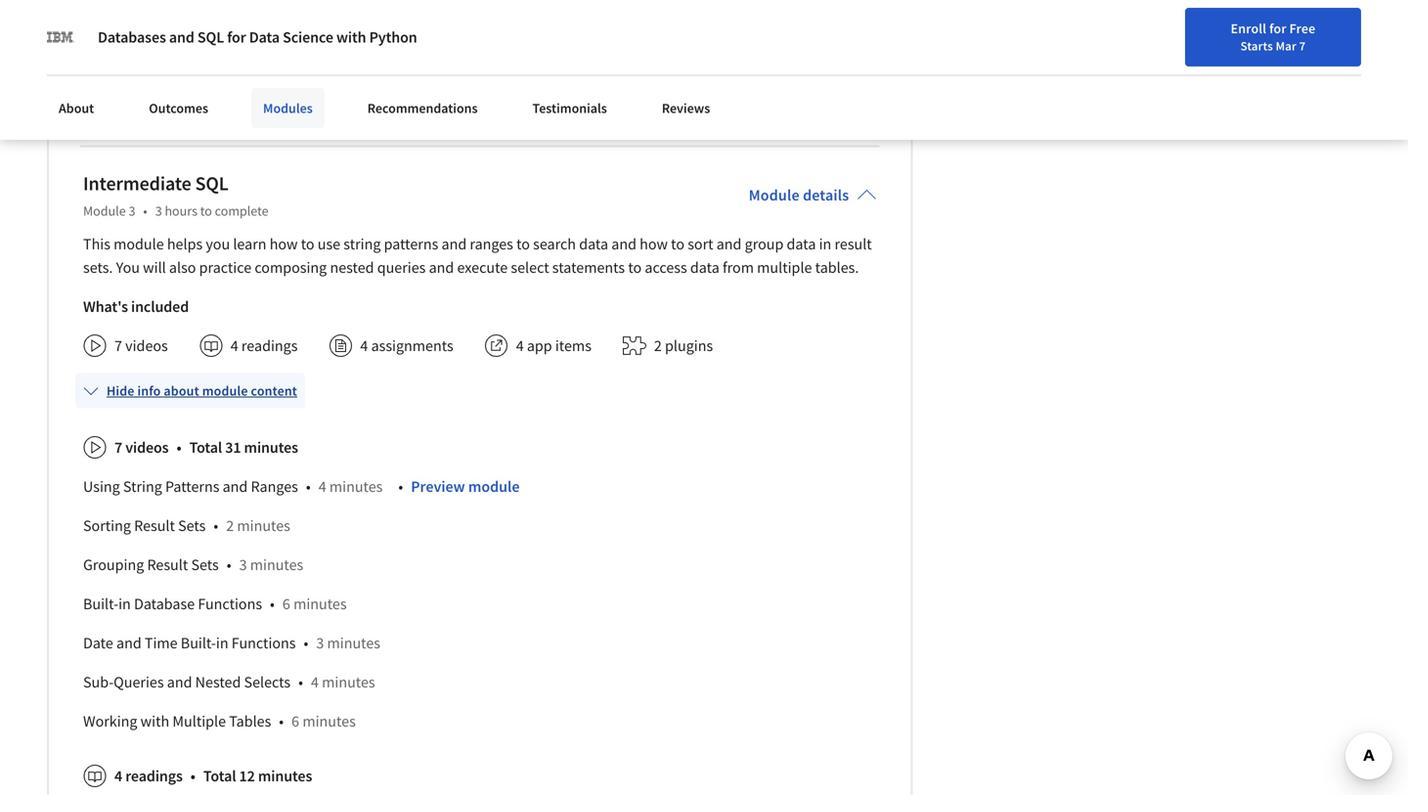 Task type: describe. For each thing, give the bounding box(es) containing it.
use
[[318, 234, 340, 254]]

total for total 31 minutes
[[189, 437, 222, 457]]

about
[[164, 382, 199, 399]]

database
[[134, 594, 195, 613]]

complete
[[215, 202, 269, 219]]

free for join for free
[[1371, 25, 1397, 43]]

hours
[[165, 202, 197, 219]]

find your new career link
[[1118, 20, 1260, 44]]

databases and sql for data science with python
[[98, 27, 417, 47]]

ranges
[[470, 234, 513, 254]]

nested
[[330, 257, 374, 277]]

4 app items
[[516, 336, 592, 355]]

multiple
[[173, 711, 226, 731]]

7 down what's at the left of page
[[114, 336, 122, 355]]

module inside "dropdown button"
[[202, 382, 248, 399]]

what's
[[83, 297, 128, 316]]

2 inside hide info about module content region
[[226, 516, 234, 535]]

module inside region
[[468, 476, 520, 496]]

drop,
[[347, 81, 387, 101]]

sub-
[[83, 672, 114, 692]]

also
[[169, 257, 196, 277]]

what's included
[[83, 297, 189, 316]]

preview
[[411, 476, 465, 496]]

1 vertical spatial in
[[118, 594, 131, 613]]

access
[[645, 257, 687, 277]]

composing
[[255, 257, 327, 277]]

for for enroll
[[1269, 20, 1287, 37]]

enroll
[[1231, 20, 1267, 37]]

patterns
[[165, 476, 219, 496]]

total for total 12 minutes
[[203, 766, 236, 786]]

grouping
[[83, 555, 144, 574]]

content
[[251, 382, 297, 399]]

result for grouping
[[147, 555, 188, 574]]

• inside intermediate sql module 3 • 3 hours to complete
[[143, 202, 147, 219]]

table,
[[252, 81, 297, 101]]

0 vertical spatial 2
[[654, 336, 662, 355]]

sets for sorting result sets
[[178, 516, 206, 535]]

multiple
[[757, 257, 812, 277]]

learn
[[233, 234, 266, 254]]

python
[[369, 27, 417, 47]]

info
[[137, 382, 161, 399]]

with inside hide info about module content region
[[140, 711, 169, 731]]

tables
[[229, 711, 271, 731]]

join for free
[[1321, 25, 1397, 43]]

• right selects
[[298, 672, 303, 692]]

this
[[83, 234, 110, 254]]

execute
[[457, 257, 508, 277]]

sql cheat sheet: create table, alter, drop, truncate
[[83, 81, 461, 101]]

science
[[283, 27, 333, 47]]

find
[[1128, 22, 1153, 40]]

scripts
[[113, 42, 157, 62]]

• right 'ranges' on the left bottom
[[306, 476, 311, 496]]

create
[[198, 81, 249, 101]]

and up from
[[717, 234, 742, 254]]

module inside intermediate sql module 3 • 3 hours to complete
[[83, 202, 126, 219]]

enroll for free starts mar 7
[[1231, 20, 1316, 54]]

and up the execute
[[442, 234, 467, 254]]

to left sort
[[671, 234, 685, 254]]

• up patterns
[[176, 437, 181, 457]]

videos inside hide info about module content region
[[125, 437, 169, 457]]

string
[[123, 476, 162, 496]]

0 horizontal spatial data
[[579, 234, 608, 254]]

items
[[555, 336, 592, 355]]

built-in database functions • 6 minutes
[[83, 594, 347, 613]]

applications
[[231, 42, 312, 62]]

mar
[[1276, 38, 1297, 54]]

using string patterns and ranges • 4 minutes
[[83, 476, 383, 496]]

6 for built-in database functions
[[283, 594, 290, 613]]

about link
[[47, 88, 106, 128]]

1 horizontal spatial in
[[216, 633, 228, 653]]

1 vertical spatial built-
[[181, 633, 216, 653]]

nested
[[195, 672, 241, 692]]

31
[[225, 437, 241, 457]]

1 horizontal spatial data
[[690, 257, 720, 277]]

join
[[1321, 25, 1348, 43]]

testimonials
[[533, 99, 607, 117]]

4 down working
[[114, 766, 122, 786]]

sets for grouping result sets
[[191, 555, 219, 574]]

4 left "assignments"
[[360, 336, 368, 355]]

uses
[[169, 42, 200, 62]]

reviews link
[[650, 88, 722, 128]]

career
[[1213, 22, 1250, 40]]

outcomes link
[[137, 88, 220, 128]]

free for enroll for free starts mar 7
[[1290, 20, 1316, 37]]

data
[[249, 27, 280, 47]]

modules link
[[251, 88, 324, 128]]

0 vertical spatial 4 readings
[[231, 336, 298, 355]]

• up date and time built-in functions • 3 minutes
[[270, 594, 275, 613]]

cheat
[[113, 81, 151, 101]]

app
[[527, 336, 552, 355]]

your
[[1156, 22, 1182, 40]]

in
[[1293, 22, 1305, 40]]

included
[[131, 297, 189, 316]]

alter,
[[300, 81, 344, 101]]

to left access
[[628, 257, 642, 277]]

1 horizontal spatial with
[[336, 27, 366, 47]]

ranges
[[251, 476, 298, 496]]

patterns
[[384, 234, 438, 254]]

sheet:
[[154, 81, 195, 101]]

4 right selects
[[311, 672, 319, 692]]

module details
[[749, 185, 849, 205]]

and right the uses at the top left of page
[[203, 42, 228, 62]]

sql right -
[[197, 27, 224, 47]]

• total 31 minutes
[[176, 437, 298, 457]]

sql left the cheat at the top of page
[[83, 81, 109, 101]]

recommendations link
[[356, 88, 489, 128]]

• total 12 minutes
[[190, 766, 312, 786]]

reviews
[[662, 99, 710, 117]]

hide info about module content
[[107, 382, 297, 399]]

4 up hide info about module content
[[231, 336, 238, 355]]

outcomes
[[149, 99, 208, 117]]

4 assignments
[[360, 336, 453, 355]]

sorting
[[83, 516, 131, 535]]

recommendations
[[367, 99, 478, 117]]

sorting result sets • 2 minutes
[[83, 516, 290, 535]]



Task type: vqa. For each thing, say whether or not it's contained in the screenshot.
With inside Hide info about module content region
yes



Task type: locate. For each thing, give the bounding box(es) containing it.
0 horizontal spatial 4 readings
[[114, 766, 183, 786]]

for for join
[[1350, 25, 1368, 43]]

sets.
[[83, 257, 113, 277]]

you
[[116, 257, 140, 277]]

practice
[[199, 257, 251, 277]]

coursera image
[[23, 16, 148, 47]]

0 horizontal spatial free
[[1290, 20, 1316, 37]]

0 vertical spatial 7 videos
[[114, 336, 168, 355]]

2 horizontal spatial for
[[1350, 25, 1368, 43]]

minutes
[[343, 42, 397, 62], [244, 437, 298, 457], [329, 476, 383, 496], [237, 516, 290, 535], [250, 555, 303, 574], [293, 594, 347, 613], [327, 633, 380, 653], [322, 672, 375, 692], [302, 711, 356, 731], [258, 766, 312, 786]]

7 inside hide info about module content region
[[114, 437, 122, 457]]

and right -
[[169, 27, 194, 47]]

1 horizontal spatial free
[[1371, 25, 1397, 43]]

free
[[1290, 20, 1316, 37], [1371, 25, 1397, 43]]

total left 31
[[189, 437, 222, 457]]

0 vertical spatial built-
[[83, 594, 118, 613]]

7 videos inside hide info about module content region
[[114, 437, 169, 457]]

with down queries
[[140, 711, 169, 731]]

6 up date and time built-in functions • 3 minutes
[[283, 594, 290, 613]]

0 vertical spatial in
[[819, 234, 832, 254]]

7 up alter, at top left
[[332, 42, 340, 62]]

select
[[511, 257, 549, 277]]

1 vertical spatial result
[[147, 555, 188, 574]]

0 vertical spatial readings
[[241, 336, 298, 355]]

0 vertical spatial module
[[114, 234, 164, 254]]

module
[[749, 185, 800, 205], [83, 202, 126, 219]]

4 readings
[[231, 336, 298, 355], [114, 766, 183, 786]]

to
[[200, 202, 212, 219], [301, 234, 314, 254], [516, 234, 530, 254], [671, 234, 685, 254], [628, 257, 642, 277]]

7 videos down what's included
[[114, 336, 168, 355]]

2 horizontal spatial in
[[819, 234, 832, 254]]

0 horizontal spatial 2
[[226, 516, 234, 535]]

total
[[189, 437, 222, 457], [203, 766, 236, 786]]

• left preview
[[398, 476, 403, 496]]

join for free link
[[1316, 15, 1402, 52]]

1 horizontal spatial how
[[640, 234, 668, 254]]

and up statements
[[611, 234, 637, 254]]

1 vertical spatial readings
[[125, 766, 183, 786]]

sql scripts - uses and applications • 7 minutes
[[83, 42, 397, 62]]

and right date
[[116, 633, 142, 653]]

result
[[134, 516, 175, 535], [147, 555, 188, 574]]

sets
[[178, 516, 206, 535], [191, 555, 219, 574]]

readings inside hide info about module content region
[[125, 766, 183, 786]]

log
[[1270, 22, 1291, 40]]

built- right the time on the bottom of the page
[[181, 633, 216, 653]]

7 videos up string
[[114, 437, 169, 457]]

functions up selects
[[232, 633, 296, 653]]

1 horizontal spatial built-
[[181, 633, 216, 653]]

truncate
[[390, 81, 461, 101]]

7 videos
[[114, 336, 168, 355], [114, 437, 169, 457]]

1 vertical spatial 4 readings
[[114, 766, 183, 786]]

helps
[[167, 234, 203, 254]]

using
[[83, 476, 120, 496]]

• left 12
[[190, 766, 195, 786]]

•
[[320, 42, 325, 62], [143, 202, 147, 219], [176, 437, 181, 457], [306, 476, 311, 496], [398, 476, 403, 496], [214, 516, 218, 535], [227, 555, 231, 574], [270, 594, 275, 613], [304, 633, 308, 653], [298, 672, 303, 692], [279, 711, 284, 731], [190, 766, 195, 786]]

3
[[129, 202, 135, 219], [155, 202, 162, 219], [239, 555, 247, 574], [316, 633, 324, 653]]

this module helps you learn how to use string patterns and ranges to search data and how to sort and group data in result sets. you will also practice composing nested queries and execute select statements to access data from multiple tables.
[[83, 234, 872, 277]]

1 vertical spatial functions
[[232, 633, 296, 653]]

for up mar at the top right of the page
[[1269, 20, 1287, 37]]

1 7 videos from the top
[[114, 336, 168, 355]]

data down sort
[[690, 257, 720, 277]]

2 plugins
[[654, 336, 713, 355]]

1 vertical spatial videos
[[125, 437, 169, 457]]

and down 31
[[223, 476, 248, 496]]

0 horizontal spatial module
[[114, 234, 164, 254]]

log in link
[[1260, 20, 1314, 43]]

hide info about module content region
[[83, 420, 877, 795]]

1 vertical spatial sets
[[191, 555, 219, 574]]

1 vertical spatial with
[[140, 711, 169, 731]]

in inside this module helps you learn how to use string patterns and ranges to search data and how to sort and group data in result sets. you will also practice composing nested queries and execute select statements to access data from multiple tables.
[[819, 234, 832, 254]]

free right 'join'
[[1371, 25, 1397, 43]]

6
[[283, 594, 290, 613], [292, 711, 299, 731]]

0 horizontal spatial 6
[[283, 594, 290, 613]]

in
[[819, 234, 832, 254], [118, 594, 131, 613], [216, 633, 228, 653]]

date and time built-in functions • 3 minutes
[[83, 633, 380, 653]]

0 vertical spatial videos
[[125, 336, 168, 355]]

2 horizontal spatial data
[[787, 234, 816, 254]]

for inside enroll for free starts mar 7
[[1269, 20, 1287, 37]]

0 vertical spatial functions
[[198, 594, 262, 613]]

4 readings down working
[[114, 766, 183, 786]]

6 for working with multiple tables
[[292, 711, 299, 731]]

2 vertical spatial module
[[468, 476, 520, 496]]

for left the data
[[227, 27, 246, 47]]

intermediate sql module 3 • 3 hours to complete
[[83, 171, 269, 219]]

new
[[1184, 22, 1210, 40]]

• down intermediate
[[143, 202, 147, 219]]

statements
[[552, 257, 625, 277]]

• right tables
[[279, 711, 284, 731]]

functions
[[198, 594, 262, 613], [232, 633, 296, 653]]

1 horizontal spatial readings
[[241, 336, 298, 355]]

and
[[169, 27, 194, 47], [203, 42, 228, 62], [442, 234, 467, 254], [611, 234, 637, 254], [717, 234, 742, 254], [429, 257, 454, 277], [223, 476, 248, 496], [116, 633, 142, 653], [167, 672, 192, 692]]

preview module link
[[411, 476, 520, 496]]

module right preview
[[468, 476, 520, 496]]

ibm image
[[47, 23, 74, 51]]

sub-queries and nested selects • 4 minutes
[[83, 672, 375, 692]]

data up statements
[[579, 234, 608, 254]]

1 how from the left
[[270, 234, 298, 254]]

7 inside enroll for free starts mar 7
[[1299, 38, 1306, 54]]

how up access
[[640, 234, 668, 254]]

0 horizontal spatial in
[[118, 594, 131, 613]]

1 vertical spatial 6
[[292, 711, 299, 731]]

result
[[835, 234, 872, 254]]

1 videos from the top
[[125, 336, 168, 355]]

sets down patterns
[[178, 516, 206, 535]]

assignments
[[371, 336, 453, 355]]

readings down working
[[125, 766, 183, 786]]

details
[[803, 185, 849, 205]]

to right hours
[[200, 202, 212, 219]]

sql right 'ibm' icon
[[83, 42, 109, 62]]

and down patterns
[[429, 257, 454, 277]]

0 horizontal spatial readings
[[125, 766, 183, 786]]

working with multiple tables • 6 minutes
[[83, 711, 356, 731]]

readings up content
[[241, 336, 298, 355]]

1 vertical spatial total
[[203, 766, 236, 786]]

2 horizontal spatial module
[[468, 476, 520, 496]]

• up built-in database functions • 6 minutes
[[227, 555, 231, 574]]

videos up string
[[125, 437, 169, 457]]

result up database
[[147, 555, 188, 574]]

7 up using
[[114, 437, 122, 457]]

0 horizontal spatial for
[[227, 27, 246, 47]]

databases
[[98, 27, 166, 47]]

1 horizontal spatial module
[[202, 382, 248, 399]]

2 videos from the top
[[125, 437, 169, 457]]

sets up built-in database functions • 6 minutes
[[191, 555, 219, 574]]

hide
[[107, 382, 134, 399]]

module up you
[[114, 234, 164, 254]]

plugins
[[665, 336, 713, 355]]

module right about
[[202, 382, 248, 399]]

for right 'join'
[[1350, 25, 1368, 43]]

2 down using string patterns and ranges • 4 minutes
[[226, 516, 234, 535]]

1 vertical spatial 7 videos
[[114, 437, 169, 457]]

to left use
[[301, 234, 314, 254]]

built-
[[83, 594, 118, 613], [181, 633, 216, 653]]

2 how from the left
[[640, 234, 668, 254]]

module
[[114, 234, 164, 254], [202, 382, 248, 399], [468, 476, 520, 496]]

0 vertical spatial sets
[[178, 516, 206, 535]]

to inside intermediate sql module 3 • 3 hours to complete
[[200, 202, 212, 219]]

0 vertical spatial 6
[[283, 594, 290, 613]]

1 horizontal spatial 6
[[292, 711, 299, 731]]

string
[[344, 234, 381, 254]]

0 horizontal spatial module
[[83, 202, 126, 219]]

with left python
[[336, 27, 366, 47]]

2 7 videos from the top
[[114, 437, 169, 457]]

4 readings inside hide info about module content region
[[114, 766, 183, 786]]

to up select on the left top of the page
[[516, 234, 530, 254]]

• up sub-queries and nested selects • 4 minutes
[[304, 633, 308, 653]]

1 vertical spatial 2
[[226, 516, 234, 535]]

0 vertical spatial total
[[189, 437, 222, 457]]

sort
[[688, 234, 713, 254]]

1 horizontal spatial 4 readings
[[231, 336, 298, 355]]

for
[[1269, 20, 1287, 37], [1350, 25, 1368, 43], [227, 27, 246, 47]]

working
[[83, 711, 137, 731]]

module up this on the left of the page
[[83, 202, 126, 219]]

you
[[206, 234, 230, 254]]

group
[[745, 234, 784, 254]]

queries
[[377, 257, 426, 277]]

0 horizontal spatial with
[[140, 711, 169, 731]]

2 left plugins
[[654, 336, 662, 355]]

6 right tables
[[292, 711, 299, 731]]

7
[[1299, 38, 1306, 54], [332, 42, 340, 62], [114, 336, 122, 355], [114, 437, 122, 457]]

date
[[83, 633, 113, 653]]

4 left the app
[[516, 336, 524, 355]]

0 vertical spatial with
[[336, 27, 366, 47]]

info about module content element
[[75, 365, 877, 795]]

1 horizontal spatial for
[[1269, 20, 1287, 37]]

4 right 'ranges' on the left bottom
[[319, 476, 326, 496]]

sql
[[197, 27, 224, 47], [83, 42, 109, 62], [83, 81, 109, 101], [195, 171, 229, 195]]

1 horizontal spatial 2
[[654, 336, 662, 355]]

4 readings up content
[[231, 336, 298, 355]]

functions up date and time built-in functions • 3 minutes
[[198, 594, 262, 613]]

module up group
[[749, 185, 800, 205]]

log in
[[1270, 22, 1305, 40]]

• up alter, at top left
[[320, 42, 325, 62]]

total left 12
[[203, 766, 236, 786]]

in up the tables.
[[819, 234, 832, 254]]

module inside this module helps you learn how to use string patterns and ranges to search data and how to sort and group data in result sets. you will also practice composing nested queries and execute select statements to access data from multiple tables.
[[114, 234, 164, 254]]

result for sorting
[[134, 516, 175, 535]]

videos down what's included
[[125, 336, 168, 355]]

queries
[[114, 672, 164, 692]]

7 right mar at the top right of the page
[[1299, 38, 1306, 54]]

12
[[239, 766, 255, 786]]

data up the multiple
[[787, 234, 816, 254]]

search
[[533, 234, 576, 254]]

• preview module
[[398, 476, 520, 496]]

1 vertical spatial module
[[202, 382, 248, 399]]

sql inside intermediate sql module 3 • 3 hours to complete
[[195, 171, 229, 195]]

in up nested
[[216, 633, 228, 653]]

0 horizontal spatial built-
[[83, 594, 118, 613]]

free inside enroll for free starts mar 7
[[1290, 20, 1316, 37]]

sql up complete
[[195, 171, 229, 195]]

0 horizontal spatial how
[[270, 234, 298, 254]]

built- up date
[[83, 594, 118, 613]]

-
[[161, 42, 165, 62]]

how
[[270, 234, 298, 254], [640, 234, 668, 254]]

how up composing
[[270, 234, 298, 254]]

and left nested
[[167, 672, 192, 692]]

free up mar at the top right of the page
[[1290, 20, 1316, 37]]

2 vertical spatial in
[[216, 633, 228, 653]]

grouping result sets • 3 minutes
[[83, 555, 303, 574]]

None search field
[[279, 12, 601, 51]]

in left database
[[118, 594, 131, 613]]

1 horizontal spatial module
[[749, 185, 800, 205]]

0 vertical spatial result
[[134, 516, 175, 535]]

result down string
[[134, 516, 175, 535]]

• down using string patterns and ranges • 4 minutes
[[214, 516, 218, 535]]

about
[[59, 99, 94, 117]]



